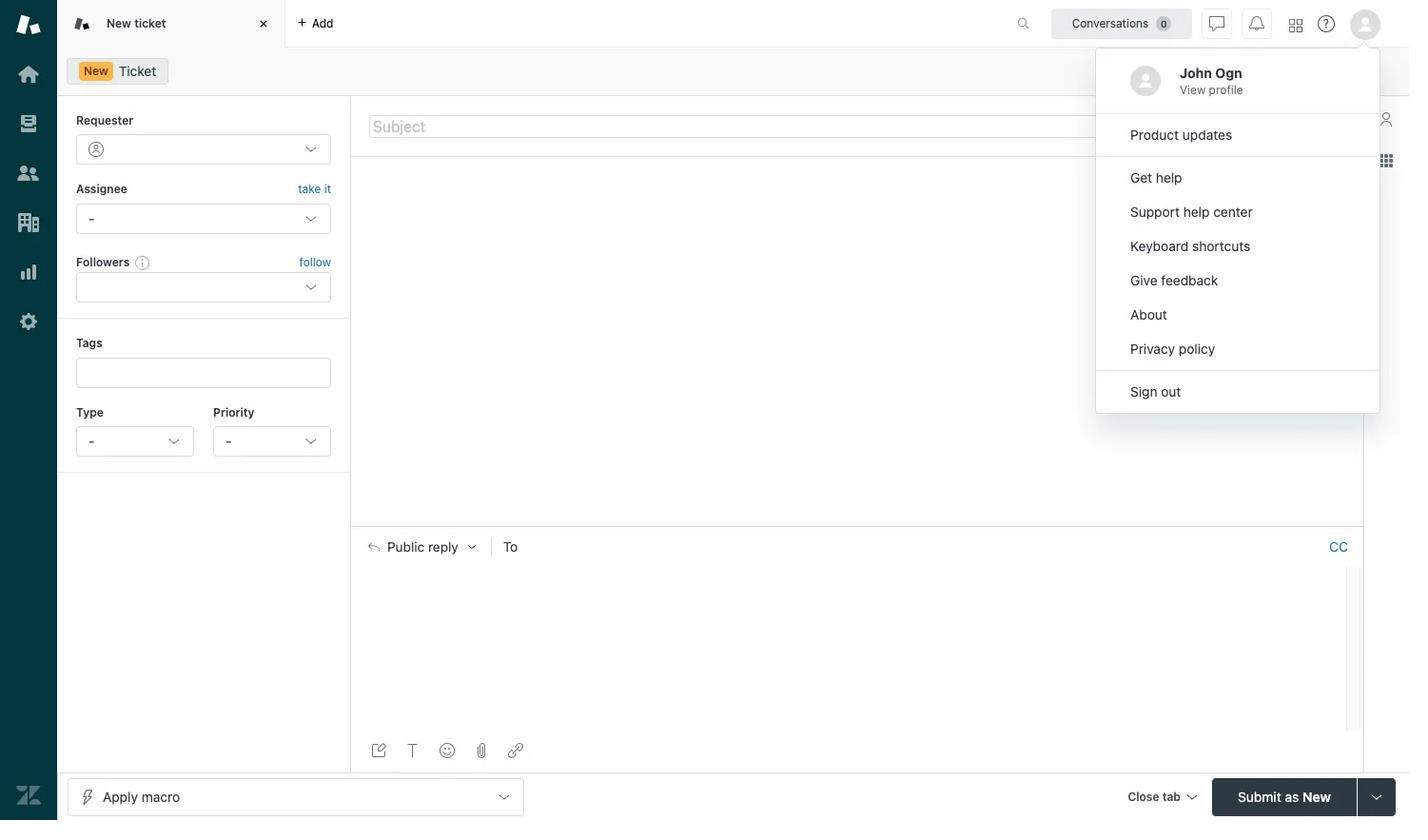 Task type: vqa. For each thing, say whether or not it's contained in the screenshot.
Get help IMAGE
yes



Task type: describe. For each thing, give the bounding box(es) containing it.
add link (cmd k) image
[[508, 743, 523, 758]]

sign out menu item
[[1096, 375, 1380, 409]]

- inside assignee element
[[89, 210, 95, 226]]

product updates
[[1131, 127, 1233, 143]]

shortcuts
[[1192, 238, 1251, 254]]

support
[[1131, 204, 1180, 220]]

give
[[1131, 272, 1158, 288]]

take it button
[[298, 180, 331, 200]]

sign
[[1131, 384, 1158, 400]]

0 horizontal spatial avatar image
[[1131, 66, 1161, 96]]

followers
[[76, 255, 130, 269]]

ticket
[[134, 16, 166, 30]]

cc
[[1330, 539, 1348, 555]]

ticket
[[119, 63, 156, 79]]

support help center menu item
[[1096, 195, 1380, 229]]

0 vertical spatial avatar image
[[1350, 10, 1381, 40]]

john ogn view profile
[[1180, 65, 1243, 97]]

take it
[[298, 182, 331, 196]]

give feedback
[[1131, 272, 1218, 288]]

new ticket
[[107, 16, 166, 30]]

follow button
[[299, 254, 331, 271]]

to
[[503, 539, 518, 555]]

organizations image
[[16, 210, 41, 235]]

public reply
[[387, 540, 458, 555]]

get help image
[[1318, 15, 1335, 32]]

out
[[1161, 384, 1181, 400]]

about menu item
[[1096, 298, 1380, 332]]

apply
[[103, 788, 138, 805]]

new ticket tab
[[57, 0, 286, 48]]

new for new
[[84, 64, 108, 78]]

customer context image
[[1379, 111, 1394, 127]]

get help menu item
[[1096, 161, 1380, 195]]

close tab button
[[1120, 778, 1205, 819]]

priority
[[213, 405, 254, 419]]

ogn
[[1216, 65, 1243, 81]]

get
[[1131, 169, 1153, 186]]

updates
[[1183, 127, 1233, 143]]

menu containing john ogn
[[1095, 48, 1381, 414]]

insert emojis image
[[440, 743, 455, 758]]

help for support
[[1184, 204, 1210, 220]]

notifications image
[[1250, 16, 1265, 31]]

reply
[[428, 540, 458, 555]]

displays possible ticket submission types image
[[1369, 789, 1385, 805]]

- for priority
[[226, 433, 232, 449]]

button displays agent's chat status as invisible. image
[[1210, 16, 1225, 31]]

as
[[1285, 788, 1299, 805]]

apps image
[[1379, 153, 1394, 168]]

add
[[312, 16, 334, 30]]

macro
[[142, 788, 180, 805]]

public reply button
[[351, 527, 491, 567]]

minimize composer image
[[849, 519, 865, 534]]

privacy policy
[[1131, 341, 1216, 357]]

reporting image
[[16, 260, 41, 285]]

close
[[1128, 789, 1160, 804]]

support help center
[[1131, 204, 1253, 220]]

- button for type
[[76, 426, 194, 457]]

take
[[298, 182, 321, 196]]

public
[[387, 540, 425, 555]]

sign out
[[1131, 384, 1181, 400]]



Task type: locate. For each thing, give the bounding box(es) containing it.
conversations button
[[1052, 8, 1192, 39]]

1 horizontal spatial - button
[[213, 426, 331, 457]]

views image
[[16, 111, 41, 136]]

it
[[324, 182, 331, 196]]

zendesk products image
[[1290, 19, 1303, 32]]

help up keyboard shortcuts
[[1184, 204, 1210, 220]]

-
[[89, 210, 95, 226], [89, 433, 95, 449], [226, 433, 232, 449]]

- for type
[[89, 433, 95, 449]]

new
[[107, 16, 131, 30], [84, 64, 108, 78], [1303, 788, 1331, 805]]

menu
[[1095, 48, 1381, 414]]

- down the type
[[89, 433, 95, 449]]

view
[[1180, 83, 1206, 97]]

help for get
[[1156, 169, 1183, 186]]

add button
[[286, 0, 345, 47]]

new left 'ticket'
[[107, 16, 131, 30]]

privacy policy menu item
[[1096, 332, 1380, 366]]

policy
[[1179, 341, 1216, 357]]

help inside 'menu item'
[[1184, 204, 1210, 220]]

new right 'as'
[[1303, 788, 1331, 805]]

avatar image right get help icon
[[1350, 10, 1381, 40]]

about
[[1131, 306, 1168, 323]]

close image
[[254, 14, 273, 33]]

profile
[[1209, 83, 1243, 97]]

assignee element
[[76, 203, 331, 234]]

new for new ticket
[[107, 16, 131, 30]]

0 horizontal spatial - button
[[76, 426, 194, 457]]

john
[[1180, 65, 1212, 81]]

avatar image left the view in the top right of the page
[[1131, 66, 1161, 96]]

keyboard shortcuts menu item
[[1096, 229, 1380, 264]]

- button down priority
[[213, 426, 331, 457]]

2 vertical spatial new
[[1303, 788, 1331, 805]]

0 vertical spatial help
[[1156, 169, 1183, 186]]

admin image
[[16, 309, 41, 334]]

cc button
[[1329, 539, 1348, 556]]

1 vertical spatial avatar image
[[1131, 66, 1161, 96]]

new inside secondary element
[[84, 64, 108, 78]]

tab
[[1163, 789, 1181, 804]]

give feedback menu item
[[1096, 264, 1380, 298]]

customers image
[[16, 161, 41, 186]]

1 - button from the left
[[76, 426, 194, 457]]

requester
[[76, 113, 134, 128]]

center
[[1214, 204, 1253, 220]]

1 vertical spatial help
[[1184, 204, 1210, 220]]

Subject field
[[369, 115, 1345, 138]]

- button down the type
[[76, 426, 194, 457]]

- button for priority
[[213, 426, 331, 457]]

add attachment image
[[474, 743, 489, 758]]

info on adding followers image
[[135, 255, 151, 270]]

- down priority
[[226, 433, 232, 449]]

format text image
[[405, 743, 421, 758]]

product
[[1131, 127, 1179, 143]]

help
[[1156, 169, 1183, 186], [1184, 204, 1210, 220]]

draft mode image
[[371, 743, 386, 758]]

assignee
[[76, 182, 127, 196]]

feedback
[[1161, 272, 1218, 288]]

help right 'get'
[[1156, 169, 1183, 186]]

secondary element
[[57, 52, 1409, 90]]

product updates menu item
[[1096, 118, 1380, 152]]

new left ticket
[[84, 64, 108, 78]]

1 horizontal spatial help
[[1184, 204, 1210, 220]]

help inside menu item
[[1156, 169, 1183, 186]]

apply macro
[[103, 788, 180, 805]]

0 vertical spatial new
[[107, 16, 131, 30]]

submit as new
[[1238, 788, 1331, 805]]

tabs tab list
[[57, 0, 997, 48]]

tags
[[76, 336, 103, 350]]

- down assignee
[[89, 210, 95, 226]]

get help
[[1131, 169, 1183, 186]]

0 horizontal spatial help
[[1156, 169, 1183, 186]]

type
[[76, 405, 104, 419]]

followers element
[[76, 272, 331, 303]]

avatar image
[[1350, 10, 1381, 40], [1131, 66, 1161, 96]]

main element
[[0, 0, 57, 820]]

submit
[[1238, 788, 1282, 805]]

tags element
[[76, 357, 331, 388]]

keyboard shortcuts
[[1131, 238, 1251, 254]]

get started image
[[16, 62, 41, 87]]

1 horizontal spatial avatar image
[[1350, 10, 1381, 40]]

2 - button from the left
[[213, 426, 331, 457]]

1 vertical spatial new
[[84, 64, 108, 78]]

new inside 'tab'
[[107, 16, 131, 30]]

conversations
[[1072, 16, 1149, 30]]

close tab
[[1128, 789, 1181, 804]]

- button
[[76, 426, 194, 457], [213, 426, 331, 457]]

follow
[[299, 255, 331, 269]]

zendesk image
[[16, 783, 41, 808]]

privacy
[[1131, 341, 1175, 357]]

requester element
[[76, 135, 331, 165]]

keyboard
[[1131, 238, 1189, 254]]

zendesk support image
[[16, 12, 41, 37]]



